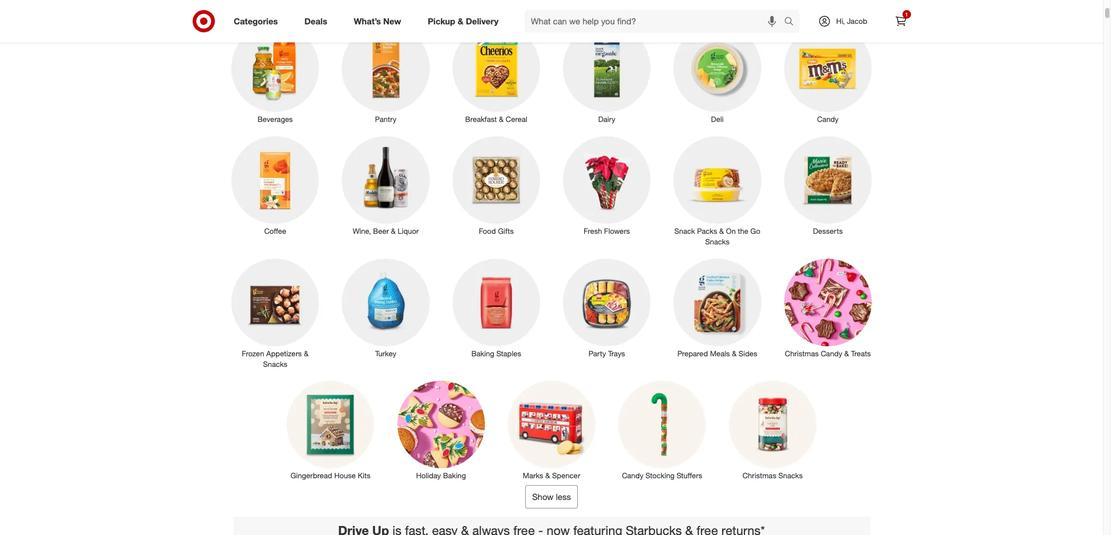 Task type: describe. For each thing, give the bounding box(es) containing it.
new
[[383, 16, 401, 26]]

snack packs & on the go snacks link
[[667, 134, 769, 247]]

& right pickup
[[458, 16, 464, 26]]

& right 'beer'
[[391, 227, 396, 236]]

turkey
[[375, 349, 397, 358]]

beverages link
[[224, 22, 326, 125]]

frozen appetizers & snacks
[[242, 349, 309, 369]]

treats
[[852, 349, 871, 358]]

1
[[906, 11, 909, 18]]

wine,
[[353, 227, 371, 236]]

what's
[[354, 16, 381, 26]]

dairy link
[[556, 22, 658, 125]]

1 link
[[890, 10, 913, 33]]

deli
[[711, 115, 724, 124]]

staples
[[497, 349, 521, 358]]

show less button
[[526, 486, 578, 509]]

categories link
[[225, 10, 291, 33]]

& right marks
[[546, 472, 550, 481]]

search button
[[780, 10, 805, 35]]

flowers
[[604, 227, 630, 236]]

what's new
[[354, 16, 401, 26]]

gifts
[[498, 227, 514, 236]]

candy for candy stocking stuffers
[[622, 472, 644, 481]]

pantry link
[[335, 22, 437, 125]]

breakfast
[[466, 115, 497, 124]]

packs
[[698, 227, 718, 236]]

wine, beer & liquor
[[353, 227, 419, 236]]

show
[[532, 492, 554, 503]]

candy stocking stuffers
[[622, 472, 703, 481]]

food gifts
[[479, 227, 514, 236]]

kits
[[358, 472, 371, 481]]

prepared meals & sides
[[678, 349, 758, 358]]

produce
[[593, 3, 621, 12]]

deli link
[[667, 22, 769, 125]]

1 vertical spatial candy
[[821, 349, 843, 358]]

pickup & delivery
[[428, 16, 499, 26]]

the
[[738, 227, 749, 236]]

deals link
[[296, 10, 341, 33]]

holiday baking link
[[390, 379, 492, 482]]

food
[[479, 227, 496, 236]]

breakfast & cereal link
[[446, 22, 548, 125]]

prepared
[[678, 349, 708, 358]]

baking staples link
[[446, 257, 548, 359]]

pantry
[[375, 115, 397, 124]]

wine, beer & liquor link
[[335, 134, 437, 237]]

turkey link
[[335, 257, 437, 359]]

& left 'treats'
[[845, 349, 850, 358]]

baking staples
[[472, 349, 521, 358]]

delivery
[[466, 16, 499, 26]]

1 horizontal spatial baking
[[472, 349, 495, 358]]

jacob
[[847, 16, 868, 25]]

fresh flowers
[[584, 227, 630, 236]]

fresh flowers link
[[556, 134, 658, 237]]

christmas for christmas snacks
[[743, 472, 777, 481]]

house
[[334, 472, 356, 481]]

christmas candy & treats link
[[777, 257, 879, 359]]

pickup
[[428, 16, 456, 26]]

search
[[780, 17, 805, 27]]

snacks inside snack packs & on the go snacks
[[706, 237, 730, 246]]

appetizers
[[266, 349, 302, 358]]

meals
[[710, 349, 730, 358]]

food gifts link
[[446, 134, 548, 237]]

& inside frozen appetizers & snacks
[[304, 349, 309, 358]]

snack packs & on the go snacks
[[675, 227, 761, 246]]



Task type: locate. For each thing, give the bounding box(es) containing it.
desserts link
[[777, 134, 879, 237]]

hi,
[[837, 16, 845, 25]]

on
[[726, 227, 736, 236]]

christmas snacks link
[[722, 379, 824, 482]]

What can we help you find? suggestions appear below search field
[[525, 10, 787, 33]]

pickup & delivery link
[[419, 10, 512, 33]]

spencer
[[552, 472, 581, 481]]

& inside snack packs & on the go snacks
[[720, 227, 724, 236]]

holiday baking
[[416, 472, 466, 481]]

deals
[[305, 16, 327, 26]]

fresh
[[584, 227, 602, 236]]

coffee
[[264, 227, 286, 236]]

dairy
[[599, 115, 616, 124]]

&
[[458, 16, 464, 26], [499, 115, 504, 124], [391, 227, 396, 236], [720, 227, 724, 236], [304, 349, 309, 358], [732, 349, 737, 358], [845, 349, 850, 358], [546, 472, 550, 481]]

1 horizontal spatial christmas
[[785, 349, 819, 358]]

snacks
[[706, 3, 730, 12], [706, 237, 730, 246], [263, 360, 288, 369], [779, 472, 803, 481]]

categories
[[234, 16, 278, 26]]

frozen
[[242, 349, 264, 358]]

party trays link
[[556, 257, 658, 359]]

1 vertical spatial christmas
[[743, 472, 777, 481]]

less
[[556, 492, 571, 503]]

produce link
[[556, 0, 658, 13]]

christmas
[[785, 349, 819, 358], [743, 472, 777, 481]]

candy for candy
[[818, 115, 839, 124]]

& left cereal
[[499, 115, 504, 124]]

liquor
[[398, 227, 419, 236]]

0 horizontal spatial christmas
[[743, 472, 777, 481]]

christmas candy & treats
[[785, 349, 871, 358]]

trays
[[609, 349, 625, 358]]

prepared meals & sides link
[[667, 257, 769, 359]]

snacks link
[[667, 0, 769, 13]]

snacks inside frozen appetizers & snacks
[[263, 360, 288, 369]]

gingerbread house kits link
[[280, 379, 382, 482]]

0 vertical spatial candy
[[818, 115, 839, 124]]

gingerbread
[[291, 472, 332, 481]]

marks & spencer
[[523, 472, 581, 481]]

candy link
[[777, 22, 879, 125]]

candy
[[818, 115, 839, 124], [821, 349, 843, 358], [622, 472, 644, 481]]

& left sides
[[732, 349, 737, 358]]

baking left staples on the bottom left of the page
[[472, 349, 495, 358]]

sides
[[739, 349, 758, 358]]

breakfast & cereal
[[466, 115, 528, 124]]

desserts
[[813, 227, 843, 236]]

holiday
[[416, 472, 441, 481]]

christmas snacks
[[743, 472, 803, 481]]

marks
[[523, 472, 544, 481]]

0 vertical spatial christmas
[[785, 349, 819, 358]]

party
[[589, 349, 606, 358]]

party trays
[[589, 349, 625, 358]]

show less
[[532, 492, 571, 503]]

stuffers
[[677, 472, 703, 481]]

0 horizontal spatial baking
[[443, 472, 466, 481]]

beverages
[[258, 115, 293, 124]]

& right appetizers
[[304, 349, 309, 358]]

marks & spencer link
[[501, 379, 603, 482]]

hi, jacob
[[837, 16, 868, 25]]

& left on
[[720, 227, 724, 236]]

gingerbread house kits
[[291, 472, 371, 481]]

2 vertical spatial candy
[[622, 472, 644, 481]]

1 vertical spatial baking
[[443, 472, 466, 481]]

beer
[[373, 227, 389, 236]]

baking
[[472, 349, 495, 358], [443, 472, 466, 481]]

candy stocking stuffers link
[[611, 379, 714, 482]]

baking right holiday
[[443, 472, 466, 481]]

stocking
[[646, 472, 675, 481]]

christmas for christmas candy & treats
[[785, 349, 819, 358]]

coffee link
[[224, 134, 326, 237]]

what's new link
[[345, 10, 415, 33]]

snack
[[675, 227, 695, 236]]

0 vertical spatial baking
[[472, 349, 495, 358]]

cereal
[[506, 115, 528, 124]]

go
[[751, 227, 761, 236]]

frozen appetizers & snacks link
[[224, 257, 326, 370]]



Task type: vqa. For each thing, say whether or not it's contained in the screenshot.
4th cart from the right
no



